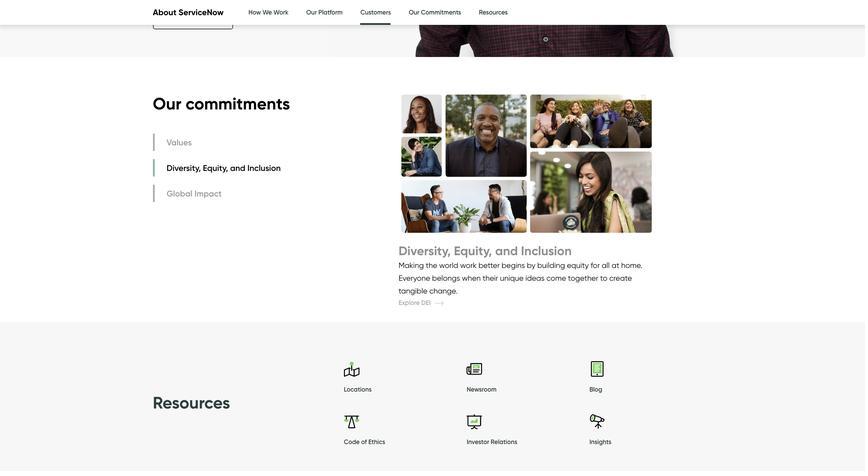 Task type: describe. For each thing, give the bounding box(es) containing it.
investor relations icon image
[[467, 414, 483, 429]]

everyone
[[399, 274, 431, 283]]

better
[[479, 261, 500, 270]]

values
[[167, 138, 192, 148]]

our platform link
[[306, 0, 343, 25]]

diversity, equity, and inclusion
[[167, 163, 281, 173]]

our for our commitments
[[153, 93, 182, 114]]

diversity in the workplace helps everyone gain perspective and understanding. image
[[399, 85, 656, 243]]

equity, for diversity, equity, and inclusion
[[203, 163, 228, 173]]

explore dei
[[399, 299, 433, 307]]

about servicenow
[[153, 7, 224, 17]]

how we work
[[249, 9, 289, 16]]

diversity, equity, and inclusion link
[[153, 159, 283, 177]]

investor relations
[[467, 438, 518, 446]]

customers
[[361, 9, 391, 16]]

making
[[399, 261, 424, 270]]

values link
[[153, 134, 283, 151]]

locations link
[[344, 362, 467, 397]]

explore
[[399, 299, 420, 307]]

commitments
[[186, 93, 290, 114]]

blog
[[590, 386, 603, 394]]

world
[[440, 261, 459, 270]]

commitments
[[421, 9, 462, 16]]

code
[[344, 438, 360, 446]]

when
[[462, 274, 481, 283]]

relations
[[491, 438, 518, 446]]

how we work link
[[249, 0, 289, 25]]

tangible
[[399, 287, 428, 296]]

0 vertical spatial resources
[[479, 9, 508, 16]]

impact
[[195, 189, 222, 199]]

investor
[[467, 438, 490, 446]]

inclusion for diversity, equity, and inclusion making the world work better begins by building equity for all at home. everyone belongs when their unique ideas come together to create tangible change.
[[521, 243, 572, 258]]

all
[[602, 261, 610, 270]]

locations
[[344, 386, 372, 394]]

of
[[361, 438, 367, 446]]

change.
[[430, 287, 458, 296]]

explore dei link
[[399, 299, 454, 307]]

building
[[538, 261, 565, 270]]

we
[[263, 9, 272, 16]]

home.
[[622, 261, 643, 270]]

by
[[527, 261, 536, 270]]

customers link
[[361, 0, 391, 27]]

our platform
[[306, 9, 343, 16]]



Task type: locate. For each thing, give the bounding box(es) containing it.
insights link
[[590, 414, 713, 450]]

insights
[[590, 438, 612, 446]]

work
[[274, 9, 289, 16]]

platform
[[319, 9, 343, 16]]

how
[[249, 9, 261, 16]]

unique
[[500, 274, 524, 283]]

diversity, for diversity, equity, and inclusion
[[167, 163, 201, 173]]

1 vertical spatial equity,
[[454, 243, 492, 258]]

1 horizontal spatial our
[[306, 9, 317, 16]]

our
[[306, 9, 317, 16], [409, 9, 420, 16], [153, 93, 182, 114]]

1 vertical spatial resources
[[153, 392, 230, 413]]

0 vertical spatial and
[[230, 163, 246, 173]]

1 horizontal spatial equity,
[[454, 243, 492, 258]]

investor relations link
[[467, 414, 590, 450]]

our for our platform
[[306, 9, 317, 16]]

equity, down values link
[[203, 163, 228, 173]]

resources
[[479, 9, 508, 16], [153, 392, 230, 413]]

0 horizontal spatial resources
[[153, 392, 230, 413]]

dei
[[422, 299, 431, 307]]

diversity, up the
[[399, 243, 451, 258]]

blog link
[[590, 362, 713, 397]]

0 vertical spatial diversity,
[[167, 163, 201, 173]]

diversity, up the 'global'
[[167, 163, 201, 173]]

1 horizontal spatial inclusion
[[521, 243, 572, 258]]

our commitments
[[409, 9, 462, 16]]

diversity,
[[167, 163, 201, 173], [399, 243, 451, 258]]

equity,
[[203, 163, 228, 173], [454, 243, 492, 258]]

0 horizontal spatial our
[[153, 93, 182, 114]]

global impact link
[[153, 185, 283, 202]]

belongs
[[432, 274, 460, 283]]

0 horizontal spatial equity,
[[203, 163, 228, 173]]

0 vertical spatial inclusion
[[248, 163, 281, 173]]

ethics
[[369, 438, 386, 446]]

2 horizontal spatial our
[[409, 9, 420, 16]]

code of ethics
[[344, 438, 386, 446]]

our commitments link
[[409, 0, 462, 25]]

insights icon image
[[590, 414, 605, 429]]

to
[[601, 274, 608, 283]]

0 horizontal spatial and
[[230, 163, 246, 173]]

work
[[461, 261, 477, 270]]

1 horizontal spatial resources
[[479, 9, 508, 16]]

and
[[230, 163, 246, 173], [496, 243, 518, 258]]

inclusion inside diversity, equity, and inclusion making the world work better begins by building equity for all at home. everyone belongs when their unique ideas come together to create tangible change.
[[521, 243, 572, 258]]

our for our commitments
[[409, 9, 420, 16]]

and inside diversity, equity, and inclusion making the world work better begins by building equity for all at home. everyone belongs when their unique ideas come together to create tangible change.
[[496, 243, 518, 258]]

equity, inside diversity, equity, and inclusion making the world work better begins by building equity for all at home. everyone belongs when their unique ideas come together to create tangible change.
[[454, 243, 492, 258]]

at
[[612, 261, 620, 270]]

our commitments
[[153, 93, 290, 114]]

code of ethics link
[[344, 414, 467, 450]]

0 vertical spatial equity,
[[203, 163, 228, 173]]

servicenow
[[179, 7, 224, 17]]

global impact
[[167, 189, 222, 199]]

1 horizontal spatial and
[[496, 243, 518, 258]]

equity
[[567, 261, 589, 270]]

come
[[547, 274, 567, 283]]

diversity, inside diversity, equity, and inclusion making the world work better begins by building equity for all at home. everyone belongs when their unique ideas come together to create tangible change.
[[399, 243, 451, 258]]

inclusion for diversity, equity, and inclusion
[[248, 163, 281, 173]]

1 vertical spatial diversity,
[[399, 243, 451, 258]]

the
[[426, 261, 438, 270]]

diversity, equity, and inclusion making the world work better begins by building equity for all at home. everyone belongs when their unique ideas come together to create tangible change.
[[399, 243, 643, 296]]

0 horizontal spatial inclusion
[[248, 163, 281, 173]]

for
[[591, 261, 600, 270]]

diversity, for diversity, equity, and inclusion making the world work better begins by building equity for all at home. everyone belongs when their unique ideas come together to create tangible change.
[[399, 243, 451, 258]]

inclusion
[[248, 163, 281, 173], [521, 243, 572, 258]]

1 horizontal spatial diversity,
[[399, 243, 451, 258]]

begins
[[502, 261, 525, 270]]

newsroom
[[467, 386, 497, 394]]

their
[[483, 274, 499, 283]]

global
[[167, 189, 193, 199]]

equity, for diversity, equity, and inclusion making the world work better begins by building equity for all at home. everyone belongs when their unique ideas come together to create tangible change.
[[454, 243, 492, 258]]

equity, up "work"
[[454, 243, 492, 258]]

1 vertical spatial and
[[496, 243, 518, 258]]

and up begins
[[496, 243, 518, 258]]

0 horizontal spatial diversity,
[[167, 163, 201, 173]]

newsroom link
[[467, 362, 590, 397]]

together
[[568, 274, 599, 283]]

resources link
[[479, 0, 508, 25]]

1 vertical spatial inclusion
[[521, 243, 572, 258]]

about
[[153, 7, 177, 17]]

and down values link
[[230, 163, 246, 173]]

ideas
[[526, 274, 545, 283]]

and for diversity, equity, and inclusion
[[230, 163, 246, 173]]

and for diversity, equity, and inclusion making the world work better begins by building equity for all at home. everyone belongs when their unique ideas come together to create tangible change.
[[496, 243, 518, 258]]

create
[[610, 274, 633, 283]]



Task type: vqa. For each thing, say whether or not it's contained in the screenshot.
values link
yes



